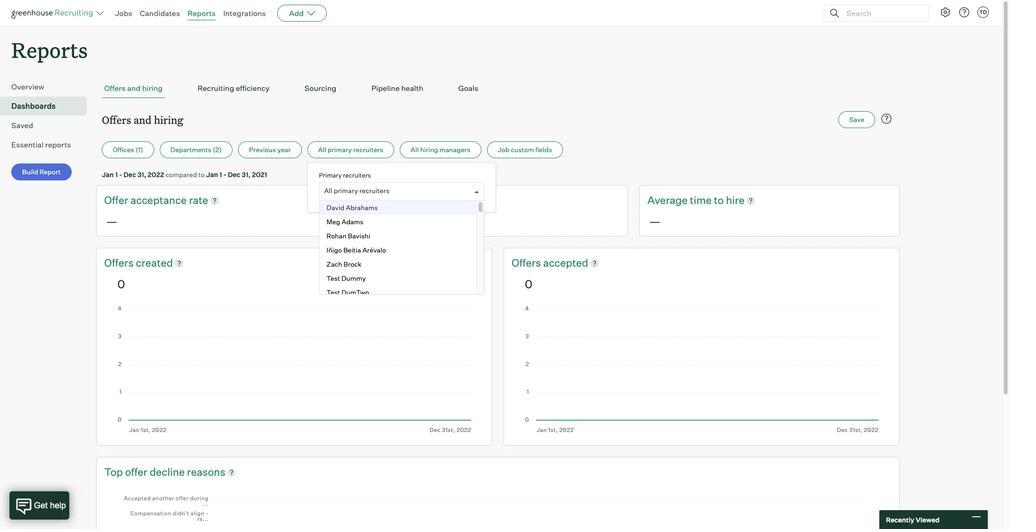 Task type: locate. For each thing, give the bounding box(es) containing it.
test down the zach
[[327, 275, 340, 283]]

1 horizontal spatial —
[[378, 215, 389, 229]]

test
[[327, 275, 340, 283], [327, 289, 340, 297]]

0 horizontal spatial average link
[[376, 193, 418, 208]]

dec down offices (1) button in the left of the page
[[124, 171, 136, 179]]

test down test dummy
[[327, 289, 340, 297]]

1 horizontal spatial to
[[442, 194, 452, 207]]

build report button
[[11, 164, 72, 181]]

0 horizontal spatial average
[[376, 194, 416, 207]]

time link left "hire" link
[[690, 193, 714, 208]]

1 horizontal spatial -
[[223, 171, 226, 179]]

candidates link
[[140, 8, 180, 18]]

0 vertical spatial and
[[127, 84, 141, 93]]

1 horizontal spatial 1
[[219, 171, 222, 179]]

0 horizontal spatial reports
[[11, 36, 88, 64]]

primary inside button
[[328, 146, 352, 154]]

save
[[849, 116, 864, 124]]

2 time link from the left
[[690, 193, 714, 208]]

2 average from the left
[[647, 194, 688, 207]]

zach brock
[[327, 260, 362, 268]]

1 vertical spatial primary
[[334, 187, 358, 195]]

rate
[[189, 194, 208, 207]]

2022
[[148, 171, 164, 179]]

0 horizontal spatial time link
[[418, 193, 442, 208]]

1 time link from the left
[[418, 193, 442, 208]]

0 horizontal spatial time
[[418, 194, 440, 207]]

test for test dumtwo
[[327, 289, 340, 297]]

1 horizontal spatial jan
[[206, 171, 218, 179]]

meg
[[327, 218, 340, 226]]

0 horizontal spatial to link
[[442, 193, 454, 208]]

custom
[[511, 146, 534, 154]]

test dummy
[[327, 275, 366, 283]]

1 up the offer
[[115, 171, 118, 179]]

fill
[[454, 194, 466, 207]]

zach
[[327, 260, 342, 268]]

all primary recruiters inside all primary recruiters button
[[318, 146, 383, 154]]

reports right candidates
[[188, 8, 216, 18]]

offers and hiring
[[104, 84, 163, 93], [102, 113, 183, 127]]

dec
[[124, 171, 136, 179], [228, 171, 240, 179]]

1 horizontal spatial average time to
[[647, 194, 726, 207]]

time left hire
[[690, 194, 712, 207]]

rohan
[[327, 232, 347, 240]]

brock
[[344, 260, 362, 268]]

to for fill
[[442, 194, 452, 207]]

hiring
[[142, 84, 163, 93], [154, 113, 183, 127], [420, 146, 438, 154]]

1 to link from the left
[[442, 193, 454, 208]]

departments
[[170, 146, 211, 154]]

to right compared
[[198, 171, 205, 179]]

offer
[[125, 466, 147, 479]]

offer acceptance
[[104, 194, 189, 207]]

all primary recruiters up the primary recruiters
[[318, 146, 383, 154]]

all primary recruiters
[[318, 146, 383, 154], [324, 187, 389, 195]]

1 jan from the left
[[102, 171, 114, 179]]

offices (1) button
[[102, 142, 154, 159]]

integrations link
[[223, 8, 266, 18]]

1 0 from the left
[[117, 277, 125, 291]]

to left the fill
[[442, 194, 452, 207]]

2 average time to from the left
[[647, 194, 726, 207]]

health
[[401, 84, 423, 93]]

previous
[[249, 146, 276, 154]]

0 horizontal spatial average time to
[[376, 194, 454, 207]]

1 horizontal spatial average
[[647, 194, 688, 207]]

candidates
[[140, 8, 180, 18]]

0 vertical spatial test
[[327, 275, 340, 283]]

2 to link from the left
[[714, 193, 726, 208]]

0 for accepted
[[525, 277, 533, 291]]

2 31, from the left
[[242, 171, 251, 179]]

2 horizontal spatial to
[[714, 194, 724, 207]]

offers link
[[104, 256, 136, 271], [512, 256, 543, 271]]

0 horizontal spatial —
[[106, 215, 117, 229]]

3 — from the left
[[649, 215, 661, 229]]

1 offers link from the left
[[104, 256, 136, 271]]

to for hire
[[714, 194, 724, 207]]

time link left fill link
[[418, 193, 442, 208]]

1 horizontal spatial 0
[[525, 277, 533, 291]]

1 horizontal spatial dec
[[228, 171, 240, 179]]

recruiters up the primary recruiters
[[353, 146, 383, 154]]

1 horizontal spatial to link
[[714, 193, 726, 208]]

0 vertical spatial recruiters
[[353, 146, 383, 154]]

pipeline health button
[[369, 79, 426, 98]]

1 horizontal spatial time
[[690, 194, 712, 207]]

jobs
[[115, 8, 132, 18]]

0 vertical spatial primary
[[328, 146, 352, 154]]

0 for created
[[117, 277, 125, 291]]

0 vertical spatial reports
[[188, 8, 216, 18]]

1 — from the left
[[106, 215, 117, 229]]

jan down (2)
[[206, 171, 218, 179]]

31, left 2022
[[137, 171, 146, 179]]

job
[[498, 146, 509, 154]]

1 horizontal spatial 31,
[[242, 171, 251, 179]]

- left 2021
[[223, 171, 226, 179]]

average for hire
[[647, 194, 688, 207]]

jobs link
[[115, 8, 132, 18]]

all for all primary recruiters button at the left top
[[318, 146, 326, 154]]

all primary recruiters up david abrahams
[[324, 187, 389, 195]]

bavishi
[[348, 232, 370, 240]]

overview link
[[11, 81, 83, 93]]

31,
[[137, 171, 146, 179], [242, 171, 251, 179]]

all hiring managers button
[[400, 142, 481, 159]]

0 vertical spatial offers and hiring
[[104, 84, 163, 93]]

1 test from the top
[[327, 275, 340, 283]]

jan 1 - dec 31, 2022 compared to jan 1 - dec 31, 2021
[[102, 171, 267, 179]]

31, left 2021
[[242, 171, 251, 179]]

1 down (2)
[[219, 171, 222, 179]]

offers and hiring inside offers and hiring button
[[104, 84, 163, 93]]

to link
[[442, 193, 454, 208], [714, 193, 726, 208]]

accepted link
[[543, 256, 588, 271]]

0 horizontal spatial 31,
[[137, 171, 146, 179]]

offers link for accepted
[[512, 256, 543, 271]]

iñigo beitia arévalo
[[327, 246, 386, 254]]

reports
[[188, 8, 216, 18], [11, 36, 88, 64]]

1 average link from the left
[[376, 193, 418, 208]]

1 horizontal spatial offers link
[[512, 256, 543, 271]]

fill link
[[454, 193, 466, 208]]

to left hire
[[714, 194, 724, 207]]

time for hire
[[690, 194, 712, 207]]

2 average link from the left
[[647, 193, 690, 208]]

managers
[[440, 146, 470, 154]]

0 vertical spatial hiring
[[142, 84, 163, 93]]

reasons
[[187, 466, 225, 479]]

all inside button
[[318, 146, 326, 154]]

None field
[[324, 183, 327, 201]]

jan up the offer
[[102, 171, 114, 179]]

time left the fill
[[418, 194, 440, 207]]

top offer decline
[[104, 466, 187, 479]]

1 vertical spatial offers and hiring
[[102, 113, 183, 127]]

td button
[[978, 7, 989, 18]]

job custom fields button
[[487, 142, 563, 159]]

dec left 2021
[[228, 171, 240, 179]]

offer link
[[104, 193, 130, 208]]

build report
[[22, 168, 61, 176]]

offers and hiring button
[[102, 79, 165, 98]]

recruiting
[[198, 84, 234, 93]]

recruiters down all primary recruiters button at the left top
[[343, 172, 371, 179]]

2 time from the left
[[690, 194, 712, 207]]

jan
[[102, 171, 114, 179], [206, 171, 218, 179]]

-
[[119, 171, 122, 179], [223, 171, 226, 179]]

1 horizontal spatial time link
[[690, 193, 714, 208]]

all up primary
[[318, 146, 326, 154]]

hire
[[726, 194, 745, 207]]

(1)
[[136, 146, 143, 154]]

time link
[[418, 193, 442, 208], [690, 193, 714, 208]]

1 1 from the left
[[115, 171, 118, 179]]

2 test from the top
[[327, 289, 340, 297]]

list box containing david abrahams
[[320, 201, 484, 300]]

primary up the primary recruiters
[[328, 146, 352, 154]]

list box
[[320, 201, 484, 300]]

1 average time to from the left
[[376, 194, 454, 207]]

all inside button
[[411, 146, 419, 154]]

essential reports
[[11, 140, 71, 150]]

0 vertical spatial all primary recruiters
[[318, 146, 383, 154]]

1 average from the left
[[376, 194, 416, 207]]

tab list
[[102, 79, 894, 98]]

and inside button
[[127, 84, 141, 93]]

abrahams
[[346, 204, 378, 212]]

1 horizontal spatial average link
[[647, 193, 690, 208]]

xychart image for created
[[117, 306, 471, 434]]

xychart image
[[117, 306, 471, 434], [525, 306, 879, 434], [117, 489, 879, 530]]

2 — from the left
[[378, 215, 389, 229]]

to link for hire
[[714, 193, 726, 208]]

configure image
[[940, 7, 951, 18]]

offers
[[104, 84, 126, 93], [102, 113, 131, 127], [104, 257, 136, 269], [512, 257, 543, 269]]

all left managers
[[411, 146, 419, 154]]

1 - from the left
[[119, 171, 122, 179]]

2 offers link from the left
[[512, 256, 543, 271]]

- down offices
[[119, 171, 122, 179]]

and
[[127, 84, 141, 93], [134, 113, 152, 127]]

efficiency
[[236, 84, 270, 93]]

reports down the greenhouse recruiting image
[[11, 36, 88, 64]]

0 horizontal spatial dec
[[124, 171, 136, 179]]

greenhouse recruiting image
[[11, 8, 96, 19]]

0 horizontal spatial offers link
[[104, 256, 136, 271]]

0 horizontal spatial jan
[[102, 171, 114, 179]]

0 horizontal spatial -
[[119, 171, 122, 179]]

1 time from the left
[[418, 194, 440, 207]]

recruiters
[[353, 146, 383, 154], [343, 172, 371, 179], [359, 187, 389, 195]]

2 vertical spatial hiring
[[420, 146, 438, 154]]

primary down the primary recruiters
[[334, 187, 358, 195]]

tab list containing offers and hiring
[[102, 79, 894, 98]]

average time to
[[376, 194, 454, 207], [647, 194, 726, 207]]

2 jan from the left
[[206, 171, 218, 179]]

sourcing button
[[302, 79, 339, 98]]

hiring inside button
[[142, 84, 163, 93]]

2 0 from the left
[[525, 277, 533, 291]]

rohan bavishi option
[[320, 229, 477, 243]]

average link for hire
[[647, 193, 690, 208]]

0 horizontal spatial 1
[[115, 171, 118, 179]]

iñigo beitia arévalo option
[[320, 243, 477, 258]]

—
[[106, 215, 117, 229], [378, 215, 389, 229], [649, 215, 661, 229]]

2 vertical spatial recruiters
[[359, 187, 389, 195]]

fields
[[535, 146, 552, 154]]

goals button
[[456, 79, 481, 98]]

primary
[[328, 146, 352, 154], [334, 187, 358, 195]]

2 horizontal spatial —
[[649, 215, 661, 229]]

recruiting efficiency
[[198, 84, 270, 93]]

2 dec from the left
[[228, 171, 240, 179]]

recruiters up abrahams at the left of page
[[359, 187, 389, 195]]

0
[[117, 277, 125, 291], [525, 277, 533, 291]]

0 horizontal spatial 0
[[117, 277, 125, 291]]

1 31, from the left
[[137, 171, 146, 179]]

1 vertical spatial test
[[327, 289, 340, 297]]

faq image
[[881, 113, 892, 125]]

1 vertical spatial and
[[134, 113, 152, 127]]

average for fill
[[376, 194, 416, 207]]



Task type: vqa. For each thing, say whether or not it's contained in the screenshot.
Home
no



Task type: describe. For each thing, give the bounding box(es) containing it.
td button
[[976, 5, 991, 20]]

all for 'all hiring managers' button
[[411, 146, 419, 154]]

pipeline
[[371, 84, 400, 93]]

sourcing
[[305, 84, 336, 93]]

1 vertical spatial all primary recruiters
[[324, 187, 389, 195]]

offers link for created
[[104, 256, 136, 271]]

reasons link
[[187, 465, 225, 480]]

recruiting efficiency button
[[195, 79, 272, 98]]

— for hire
[[649, 215, 661, 229]]

recently
[[886, 516, 914, 524]]

all down primary
[[324, 187, 332, 195]]

1 horizontal spatial reports
[[188, 8, 216, 18]]

rate link
[[189, 193, 208, 208]]

departments (2) button
[[160, 142, 233, 159]]

primary
[[319, 172, 342, 179]]

time link for fill
[[418, 193, 442, 208]]

accepted
[[543, 257, 588, 269]]

(2)
[[213, 146, 222, 154]]

decline link
[[150, 465, 187, 480]]

meg adams option
[[320, 215, 477, 229]]

build
[[22, 168, 38, 176]]

reports
[[45, 140, 71, 150]]

decline
[[150, 466, 185, 479]]

primary recruiters
[[319, 172, 371, 179]]

david abrahams
[[327, 204, 378, 212]]

add button
[[277, 5, 327, 22]]

1 vertical spatial hiring
[[154, 113, 183, 127]]

add
[[289, 8, 304, 18]]

zach brock option
[[320, 258, 477, 272]]

viewed
[[916, 516, 940, 524]]

2021
[[252, 171, 267, 179]]

save button
[[838, 111, 875, 128]]

reports link
[[188, 8, 216, 18]]

acceptance link
[[130, 193, 189, 208]]

essential
[[11, 140, 44, 150]]

hire link
[[726, 193, 745, 208]]

— for fill
[[378, 215, 389, 229]]

dumtwo
[[341, 289, 369, 297]]

recently viewed
[[886, 516, 940, 524]]

all primary recruiters button
[[307, 142, 394, 159]]

1 dec from the left
[[124, 171, 136, 179]]

rohan bavishi
[[327, 232, 370, 240]]

offer link
[[125, 465, 150, 480]]

test dummy option
[[320, 272, 477, 286]]

top link
[[104, 465, 125, 480]]

david
[[327, 204, 344, 212]]

saved link
[[11, 120, 83, 131]]

test for test dummy
[[327, 275, 340, 283]]

recruiters inside button
[[353, 146, 383, 154]]

job custom fields
[[498, 146, 552, 154]]

departments (2)
[[170, 146, 222, 154]]

integrations
[[223, 8, 266, 18]]

adams
[[342, 218, 363, 226]]

hiring inside button
[[420, 146, 438, 154]]

1 vertical spatial reports
[[11, 36, 88, 64]]

time link for hire
[[690, 193, 714, 208]]

david abrahams option
[[320, 201, 477, 215]]

compared
[[166, 171, 197, 179]]

offices (1)
[[113, 146, 143, 154]]

acceptance
[[130, 194, 187, 207]]

average time to for fill
[[376, 194, 454, 207]]

iñigo
[[327, 246, 342, 254]]

arévalo
[[362, 246, 386, 254]]

year
[[277, 146, 291, 154]]

essential reports link
[[11, 139, 83, 151]]

previous year
[[249, 146, 291, 154]]

dashboards
[[11, 101, 56, 111]]

xychart image for accepted
[[525, 306, 879, 434]]

report
[[39, 168, 61, 176]]

offer
[[104, 194, 128, 207]]

offices
[[113, 146, 134, 154]]

average link for fill
[[376, 193, 418, 208]]

to link for fill
[[442, 193, 454, 208]]

test dumtwo option
[[320, 286, 477, 300]]

meg adams
[[327, 218, 363, 226]]

all hiring managers
[[411, 146, 470, 154]]

overview
[[11, 82, 44, 92]]

0 horizontal spatial to
[[198, 171, 205, 179]]

td
[[979, 9, 987, 16]]

created
[[136, 257, 173, 269]]

dummy
[[341, 275, 366, 283]]

top
[[104, 466, 123, 479]]

2 - from the left
[[223, 171, 226, 179]]

Search text field
[[844, 6, 920, 20]]

goals
[[458, 84, 478, 93]]

1 vertical spatial recruiters
[[343, 172, 371, 179]]

saved
[[11, 121, 33, 130]]

2 1 from the left
[[219, 171, 222, 179]]

dashboards link
[[11, 101, 83, 112]]

offers inside button
[[104, 84, 126, 93]]

test dumtwo
[[327, 289, 369, 297]]

time for fill
[[418, 194, 440, 207]]

average time to for hire
[[647, 194, 726, 207]]

previous year button
[[238, 142, 302, 159]]



